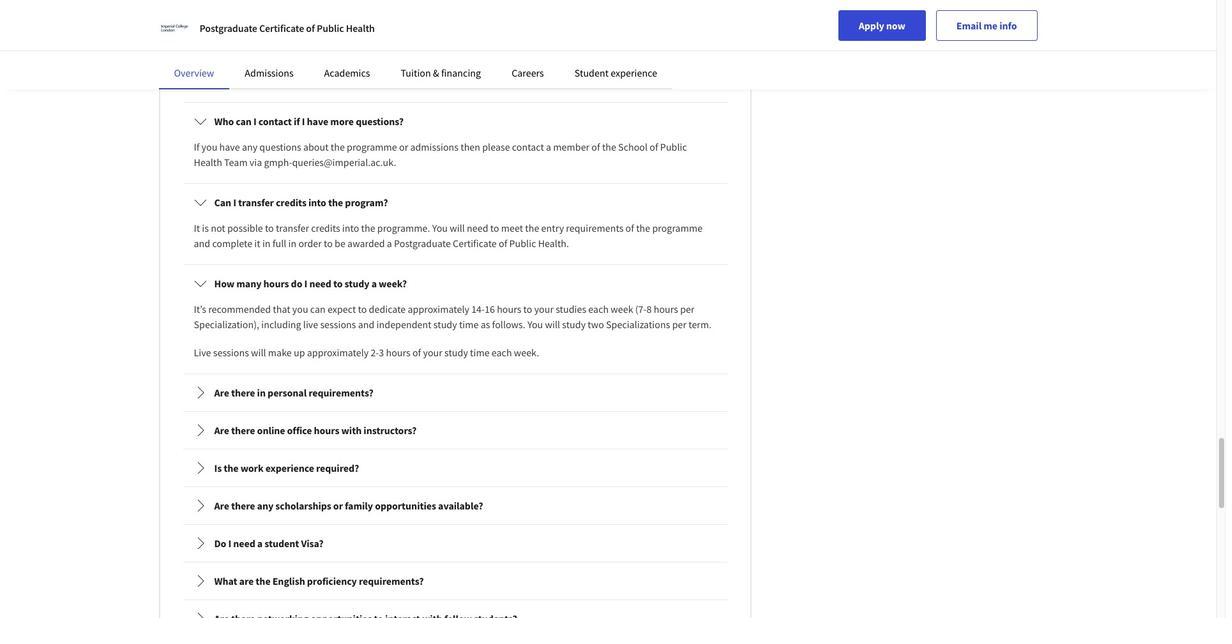 Task type: describe. For each thing, give the bounding box(es) containing it.
who
[[214, 115, 234, 128]]

certificate inside it is not possible to transfer credits into the programme. you will need to meet the entry requirements of the programme and complete it in full in order to be awarded a postgraduate certificate of public health.
[[453, 237, 497, 250]]

0 vertical spatial postgraduate
[[200, 22, 257, 34]]

1 vertical spatial approximately
[[307, 346, 369, 359]]

there for in
[[231, 386, 255, 399]]

online
[[257, 424, 285, 437]]

that
[[273, 303, 290, 315]]

available?
[[438, 499, 483, 512]]

will inside it's recommended that you can expect to dedicate approximately 14-16 hours to your studies each week (7-8 hours per specialization), including live sessions and independent study time as follows. you will study two specializations per term.
[[545, 318, 560, 331]]

based
[[357, 29, 383, 42]]

student experience link
[[575, 66, 657, 79]]

can
[[214, 196, 231, 209]]

to right able in the top left of the page
[[442, 44, 451, 57]]

week.
[[514, 346, 539, 359]]

and right the us
[[549, 13, 565, 26]]

into inside can i transfer credits into the program? dropdown button
[[308, 196, 326, 209]]

a inside if you have any questions about the programme or admissions then please contact a member of the school of public health team via gmph-queries@imperial.ac.uk.
[[546, 141, 551, 153]]

credits inside dropdown button
[[276, 196, 306, 209]]

it's
[[194, 303, 206, 315]]

own
[[646, 59, 665, 72]]

are for are there online office hours with instructors?
[[214, 424, 229, 437]]

transfer inside it is not possible to transfer credits into the programme. you will need to meet the entry requirements of the programme and complete it in full in order to be awarded a postgraduate certificate of public health.
[[276, 222, 309, 234]]

then
[[461, 141, 480, 153]]

are for are there in personal requirements?
[[214, 386, 229, 399]]

school
[[618, 141, 648, 153]]

design,
[[453, 44, 484, 57]]

from
[[376, 13, 396, 26]]

courses
[[398, 13, 431, 26]]

admissions
[[410, 141, 459, 153]]

accreditation
[[633, 13, 689, 26]]

1 vertical spatial requirements?
[[359, 575, 424, 588]]

&
[[433, 66, 439, 79]]

and inside it is not possible to transfer credits into the programme. you will need to meet the entry requirements of the programme and complete it in full in order to be awarded a postgraduate certificate of public health.
[[194, 237, 210, 250]]

can inside who can i contact if i have more questions? dropdown button
[[236, 115, 252, 128]]

proficiency
[[307, 575, 357, 588]]

apply now button
[[838, 10, 926, 41]]

are inside . this sets us apart from courses in countries such as the us and canada, where accreditation requirements are not suitable for a uk based programme. whilst this postgraduate certificate is not accredited by any particular agency or professional body, we have been able to design, develop and deliver an innovative and comprehensive public health curriculum which responds to the most recent developments in public health – including our own research discoveries - as our curriculum is unrestricted by specific criteria.
[[253, 29, 267, 42]]

who can i contact if i have more questions?
[[214, 115, 404, 128]]

0 vertical spatial requirements?
[[309, 386, 373, 399]]

i inside dropdown button
[[228, 537, 231, 550]]

me
[[984, 19, 997, 32]]

financing
[[441, 66, 481, 79]]

how many hours do i need to study a week?
[[214, 277, 407, 290]]

1 horizontal spatial experience
[[611, 66, 657, 79]]

do
[[291, 277, 302, 290]]

14-
[[471, 303, 485, 315]]

canada,
[[567, 13, 602, 26]]

a inside it is not possible to transfer credits into the programme. you will need to meet the entry requirements of the programme and complete it in full in order to be awarded a postgraduate certificate of public health.
[[387, 237, 392, 250]]

visa?
[[301, 537, 324, 550]]

have inside . this sets us apart from courses in countries such as the us and canada, where accreditation requirements are not suitable for a uk based programme. whilst this postgraduate certificate is not accredited by any particular agency or professional body, we have been able to design, develop and deliver an innovative and comprehensive public health curriculum which responds to the most recent developments in public health – including our own research discoveries - as our curriculum is unrestricted by specific criteria.
[[376, 44, 396, 57]]

postgraduate inside it is not possible to transfer credits into the programme. you will need to meet the entry requirements of the programme and complete it in full in order to be awarded a postgraduate certificate of public health.
[[394, 237, 451, 250]]

public inside it is not possible to transfer credits into the programme. you will need to meet the entry requirements of the programme and complete it in full in order to be awarded a postgraduate certificate of public health.
[[509, 237, 536, 250]]

programme inside it is not possible to transfer credits into the programme. you will need to meet the entry requirements of the programme and complete it in full in order to be awarded a postgraduate certificate of public health.
[[652, 222, 702, 234]]

hours up follows.
[[497, 303, 521, 315]]

are inside dropdown button
[[239, 575, 254, 588]]

you inside it's recommended that you can expect to dedicate approximately 14-16 hours to your studies each week (7-8 hours per specialization), including live sessions and independent study time as follows. you will study two specializations per term.
[[292, 303, 308, 315]]

email me info button
[[936, 10, 1037, 41]]

questions?
[[356, 115, 404, 128]]

developments
[[449, 59, 511, 72]]

required?
[[316, 462, 359, 474]]

are there online office hours with instructors? button
[[184, 413, 726, 448]]

programme inside if you have any questions about the programme or admissions then please contact a member of the school of public health team via gmph-queries@imperial.ac.uk.
[[347, 141, 397, 153]]

more
[[330, 115, 354, 128]]

imperial college london logo image
[[159, 13, 189, 43]]

certificate
[[545, 29, 587, 42]]

if
[[294, 115, 300, 128]]

health inside agency for public health education accreditation
[[685, 0, 713, 11]]

1 vertical spatial sessions
[[213, 346, 249, 359]]

via
[[250, 156, 262, 169]]

recent
[[420, 59, 447, 72]]

it is not possible to transfer credits into the programme. you will need to meet the entry requirements of the programme and complete it in full in order to be awarded a postgraduate certificate of public health.
[[194, 222, 702, 250]]

if you have any questions about the programme or admissions then please contact a member of the school of public health team via gmph-queries@imperial.ac.uk.
[[194, 141, 687, 169]]

queries@imperial.ac.uk.
[[292, 156, 396, 169]]

1 vertical spatial as
[[249, 75, 258, 88]]

questions
[[259, 141, 301, 153]]

email
[[956, 19, 982, 32]]

with
[[341, 424, 362, 437]]

student
[[575, 66, 609, 79]]

0 horizontal spatial each
[[492, 346, 512, 359]]

2 vertical spatial will
[[251, 346, 266, 359]]

or inside are there any scholarships or family opportunities available? dropdown button
[[333, 499, 343, 512]]

info
[[999, 19, 1017, 32]]

including inside . this sets us apart from courses in countries such as the us and canada, where accreditation requirements are not suitable for a uk based programme. whilst this postgraduate certificate is not accredited by any particular agency or professional body, we have been able to design, develop and deliver an innovative and comprehensive public health curriculum which responds to the most recent developments in public health – including our own research discoveries - as our curriculum is unrestricted by specific criteria.
[[588, 59, 628, 72]]

do
[[214, 537, 226, 550]]

any inside if you have any questions about the programme or admissions then please contact a member of the school of public health team via gmph-queries@imperial.ac.uk.
[[242, 141, 257, 153]]

0 vertical spatial per
[[680, 303, 694, 315]]

1 vertical spatial your
[[423, 346, 442, 359]]

in right full
[[288, 237, 296, 250]]

what are the english proficiency requirements? button
[[184, 563, 726, 599]]

1 health from the left
[[222, 59, 250, 72]]

student
[[265, 537, 299, 550]]

0 vertical spatial as
[[507, 13, 517, 26]]

us
[[339, 13, 349, 26]]

(7-
[[635, 303, 647, 315]]

if
[[194, 141, 199, 153]]

please
[[482, 141, 510, 153]]

overview link
[[174, 66, 214, 79]]

1 vertical spatial time
[[470, 346, 490, 359]]

hours left do
[[263, 277, 289, 290]]

hours right 8
[[654, 303, 678, 315]]

deliver
[[541, 44, 570, 57]]

1 vertical spatial is
[[326, 75, 332, 88]]

as inside it's recommended that you can expect to dedicate approximately 14-16 hours to your studies each week (7-8 hours per specialization), including live sessions and independent study time as follows. you will study two specializations per term.
[[481, 318, 490, 331]]

admissions link
[[245, 66, 293, 79]]

for inside . this sets us apart from courses in countries such as the us and canada, where accreditation requirements are not suitable for a uk based programme. whilst this postgraduate certificate is not accredited by any particular agency or professional body, we have been able to design, develop and deliver an innovative and comprehensive public health curriculum which responds to the most recent developments in public health – including our own research discoveries - as our curriculum is unrestricted by specific criteria.
[[322, 29, 334, 42]]

2 horizontal spatial not
[[598, 29, 613, 42]]

to left meet at left top
[[490, 222, 499, 234]]

live
[[194, 346, 211, 359]]

time inside it's recommended that you can expect to dedicate approximately 14-16 hours to your studies each week (7-8 hours per specialization), including live sessions and independent study time as follows. you will study two specializations per term.
[[459, 318, 479, 331]]

most
[[397, 59, 418, 72]]

public up body,
[[317, 22, 344, 34]]

tuition & financing link
[[401, 66, 481, 79]]

academics link
[[324, 66, 370, 79]]

including inside it's recommended that you can expect to dedicate approximately 14-16 hours to your studies each week (7-8 hours per specialization), including live sessions and independent study time as follows. you will study two specializations per term.
[[261, 318, 301, 331]]

-
[[243, 75, 247, 88]]

requirements for agency
[[194, 29, 251, 42]]

and down postgraduate
[[523, 44, 539, 57]]

develop
[[486, 44, 521, 57]]

2 health from the left
[[552, 59, 579, 72]]

health inside if you have any questions about the programme or admissions then please contact a member of the school of public health team via gmph-queries@imperial.ac.uk.
[[194, 156, 222, 169]]

an
[[572, 44, 583, 57]]

contact inside dropdown button
[[259, 115, 292, 128]]

each inside it's recommended that you can expect to dedicate approximately 14-16 hours to your studies each week (7-8 hours per specialization), including live sessions and independent study time as follows. you will study two specializations per term.
[[588, 303, 609, 315]]

can inside it's recommended that you can expect to dedicate approximately 14-16 hours to your studies each week (7-8 hours per specialization), including live sessions and independent study time as follows. you will study two specializations per term.
[[310, 303, 326, 315]]

two
[[588, 318, 604, 331]]

hours left with on the bottom of the page
[[314, 424, 339, 437]]

0 vertical spatial by
[[662, 29, 672, 42]]

follows.
[[492, 318, 525, 331]]

accredited
[[615, 29, 660, 42]]

to right expect
[[358, 303, 367, 315]]

sets
[[320, 13, 337, 26]]

are there any scholarships or family opportunities available? button
[[184, 488, 726, 524]]

contact inside if you have any questions about the programme or admissions then please contact a member of the school of public health team via gmph-queries@imperial.ac.uk.
[[512, 141, 544, 153]]

any inside dropdown button
[[257, 499, 273, 512]]

need inside dropdown button
[[233, 537, 255, 550]]

0 vertical spatial is
[[589, 29, 596, 42]]

can i transfer credits into the program?
[[214, 196, 388, 209]]

been
[[398, 44, 420, 57]]

for inside agency for public health education accreditation
[[642, 0, 654, 11]]

and down accredited
[[632, 44, 648, 57]]

what are the english proficiency requirements?
[[214, 575, 424, 588]]

tuition & financing
[[401, 66, 481, 79]]

week?
[[379, 277, 407, 290]]

in up whilst
[[433, 13, 441, 26]]

body,
[[336, 44, 359, 57]]

are for are there any scholarships or family opportunities available?
[[214, 499, 229, 512]]

are there in personal requirements? button
[[184, 375, 726, 411]]

there for online
[[231, 424, 255, 437]]

need inside dropdown button
[[309, 277, 331, 290]]

will inside it is not possible to transfer credits into the programme. you will need to meet the entry requirements of the programme and complete it in full in order to be awarded a postgraduate certificate of public health.
[[450, 222, 465, 234]]

meet
[[501, 222, 523, 234]]

a inside dropdown button
[[371, 277, 377, 290]]

careers
[[512, 66, 544, 79]]

0 horizontal spatial our
[[260, 75, 275, 88]]

your inside it's recommended that you can expect to dedicate approximately 14-16 hours to your studies each week (7-8 hours per specialization), including live sessions and independent study time as follows. you will study two specializations per term.
[[534, 303, 554, 315]]

are there any scholarships or family opportunities available?
[[214, 499, 483, 512]]

programme. inside . this sets us apart from courses in countries such as the us and canada, where accreditation requirements are not suitable for a uk based programme. whilst this postgraduate certificate is not accredited by any particular agency or professional body, we have been able to design, develop and deliver an innovative and comprehensive public health curriculum which responds to the most recent developments in public health – including our own research discoveries - as our curriculum is unrestricted by specific criteria.
[[385, 29, 438, 42]]

week
[[611, 303, 633, 315]]

countries
[[443, 13, 483, 26]]

public inside agency for public health education accreditation
[[656, 0, 683, 11]]



Task type: vqa. For each thing, say whether or not it's contained in the screenshot.
full
yes



Task type: locate. For each thing, give the bounding box(es) containing it.
2 vertical spatial any
[[257, 499, 273, 512]]

is inside it is not possible to transfer credits into the programme. you will need to meet the entry requirements of the programme and complete it in full in order to be awarded a postgraduate certificate of public health.
[[202, 222, 209, 234]]

office
[[287, 424, 312, 437]]

need inside it is not possible to transfer credits into the programme. you will need to meet the entry requirements of the programme and complete it in full in order to be awarded a postgraduate certificate of public health.
[[467, 222, 488, 234]]

0 vertical spatial experience
[[611, 66, 657, 79]]

are inside are there in personal requirements? dropdown button
[[214, 386, 229, 399]]

1 horizontal spatial health
[[346, 22, 375, 34]]

will left the make
[[251, 346, 266, 359]]

study
[[345, 277, 369, 290], [433, 318, 457, 331], [562, 318, 586, 331], [444, 346, 468, 359]]

health down if at the top of page
[[194, 156, 222, 169]]

our
[[630, 59, 644, 72], [260, 75, 275, 88]]

2 horizontal spatial will
[[545, 318, 560, 331]]

do i need a student visa?
[[214, 537, 324, 550]]

each left week.
[[492, 346, 512, 359]]

our left own
[[630, 59, 644, 72]]

how many hours do i need to study a week? button
[[184, 266, 726, 301]]

study up expect
[[345, 277, 369, 290]]

1 vertical spatial health
[[346, 22, 375, 34]]

0 vertical spatial including
[[588, 59, 628, 72]]

not up complete
[[211, 222, 225, 234]]

approximately left 2-
[[307, 346, 369, 359]]

programme. inside it is not possible to transfer credits into the programme. you will need to meet the entry requirements of the programme and complete it in full in order to be awarded a postgraduate certificate of public health.
[[377, 222, 430, 234]]

experience down innovative
[[611, 66, 657, 79]]

0 vertical spatial have
[[376, 44, 396, 57]]

any inside . this sets us apart from courses in countries such as the us and canada, where accreditation requirements are not suitable for a uk based programme. whilst this postgraduate certificate is not accredited by any particular agency or professional body, we have been able to design, develop and deliver an innovative and comprehensive public health curriculum which responds to the most recent developments in public health – including our own research discoveries - as our curriculum is unrestricted by specific criteria.
[[674, 29, 690, 42]]

credits down gmph-
[[276, 196, 306, 209]]

sessions down expect
[[320, 318, 356, 331]]

0 vertical spatial your
[[534, 303, 554, 315]]

in right it
[[262, 237, 270, 250]]

your left studies
[[534, 303, 554, 315]]

and down dedicate
[[358, 318, 374, 331]]

to
[[442, 44, 451, 57], [370, 59, 379, 72], [265, 222, 274, 234], [490, 222, 499, 234], [324, 237, 333, 250], [333, 277, 343, 290], [358, 303, 367, 315], [523, 303, 532, 315]]

requirements inside it is not possible to transfer credits into the programme. you will need to meet the entry requirements of the programme and complete it in full in order to be awarded a postgraduate certificate of public health.
[[566, 222, 623, 234]]

will
[[450, 222, 465, 234], [545, 318, 560, 331], [251, 346, 266, 359]]

to inside dropdown button
[[333, 277, 343, 290]]

this
[[300, 13, 318, 26]]

postgraduate up 'week?' at the top left
[[394, 237, 451, 250]]

0 horizontal spatial can
[[236, 115, 252, 128]]

by down accreditation
[[662, 29, 672, 42]]

3 are from the top
[[214, 499, 229, 512]]

can right who
[[236, 115, 252, 128]]

2-
[[371, 346, 379, 359]]

1 vertical spatial or
[[399, 141, 408, 153]]

will down can i transfer credits into the program? dropdown button
[[450, 222, 465, 234]]

0 horizontal spatial health
[[222, 59, 250, 72]]

careers link
[[512, 66, 544, 79]]

dedicate
[[369, 303, 406, 315]]

0 horizontal spatial contact
[[259, 115, 292, 128]]

have inside dropdown button
[[307, 115, 328, 128]]

is down canada,
[[589, 29, 596, 42]]

to up full
[[265, 222, 274, 234]]

0 vertical spatial for
[[642, 0, 654, 11]]

each
[[588, 303, 609, 315], [492, 346, 512, 359]]

a inside . this sets us apart from courses in countries such as the us and canada, where accreditation requirements are not suitable for a uk based programme. whilst this postgraduate certificate is not accredited by any particular agency or professional body, we have been able to design, develop and deliver an innovative and comprehensive public health curriculum which responds to the most recent developments in public health – including our own research discoveries - as our curriculum is unrestricted by specific criteria.
[[336, 29, 341, 42]]

postgraduate
[[486, 29, 543, 42]]

3 there from the top
[[231, 499, 255, 512]]

0 vertical spatial certificate
[[259, 22, 304, 34]]

approximately down how many hours do i need to study a week? dropdown button
[[408, 303, 469, 315]]

family
[[345, 499, 373, 512]]

0 horizontal spatial you
[[202, 141, 217, 153]]

study inside dropdown button
[[345, 277, 369, 290]]

any up via
[[242, 141, 257, 153]]

curriculum
[[252, 59, 298, 72], [277, 75, 324, 88]]

2 horizontal spatial need
[[467, 222, 488, 234]]

1 there from the top
[[231, 386, 255, 399]]

is right it
[[202, 222, 209, 234]]

term.
[[688, 318, 711, 331]]

us
[[535, 13, 547, 26]]

0 vertical spatial approximately
[[408, 303, 469, 315]]

email me info
[[956, 19, 1017, 32]]

study right independent
[[433, 318, 457, 331]]

as up postgraduate
[[507, 13, 517, 26]]

1 vertical spatial contact
[[512, 141, 544, 153]]

0 vertical spatial requirements
[[194, 29, 251, 42]]

experience inside the is the work experience required? dropdown button
[[265, 462, 314, 474]]

0 vertical spatial credits
[[276, 196, 306, 209]]

a left 'week?' at the top left
[[371, 277, 377, 290]]

unrestricted
[[334, 75, 386, 88]]

for up accreditation
[[642, 0, 654, 11]]

independent
[[376, 318, 431, 331]]

1 horizontal spatial our
[[630, 59, 644, 72]]

particular
[[194, 44, 236, 57]]

need
[[467, 222, 488, 234], [309, 277, 331, 290], [233, 537, 255, 550]]

public up accreditation
[[656, 0, 683, 11]]

curriculum down agency
[[252, 59, 298, 72]]

study down studies
[[562, 318, 586, 331]]

2 vertical spatial there
[[231, 499, 255, 512]]

hours right '3' on the left bottom
[[386, 346, 410, 359]]

our right the -
[[260, 75, 275, 88]]

1 horizontal spatial certificate
[[453, 237, 497, 250]]

. this sets us apart from courses in countries such as the us and canada, where accreditation requirements are not suitable for a uk based programme. whilst this postgraduate certificate is not accredited by any particular agency or professional body, we have been able to design, develop and deliver an innovative and comprehensive public health curriculum which responds to the most recent developments in public health – including our own research discoveries - as our curriculum is unrestricted by specific criteria.
[[194, 13, 716, 88]]

0 horizontal spatial as
[[249, 75, 258, 88]]

1 horizontal spatial sessions
[[320, 318, 356, 331]]

programme
[[347, 141, 397, 153], [652, 222, 702, 234]]

team
[[224, 156, 248, 169]]

the inside what are the english proficiency requirements? dropdown button
[[256, 575, 270, 588]]

there for any
[[231, 499, 255, 512]]

0 horizontal spatial or
[[270, 44, 279, 57]]

sessions down the specialization),
[[213, 346, 249, 359]]

1 vertical spatial into
[[342, 222, 359, 234]]

to down we
[[370, 59, 379, 72]]

sessions inside it's recommended that you can expect to dedicate approximately 14-16 hours to your studies each week (7-8 hours per specialization), including live sessions and independent study time as follows. you will study two specializations per term.
[[320, 318, 356, 331]]

0 vertical spatial are
[[214, 386, 229, 399]]

including down the that
[[261, 318, 301, 331]]

not
[[269, 29, 283, 42], [598, 29, 613, 42], [211, 222, 225, 234]]

a inside dropdown button
[[257, 537, 263, 550]]

have right if
[[307, 115, 328, 128]]

student experience
[[575, 66, 657, 79]]

the inside the is the work experience required? dropdown button
[[224, 462, 239, 474]]

requirements inside . this sets us apart from courses in countries such as the us and canada, where accreditation requirements are not suitable for a uk based programme. whilst this postgraduate certificate is not accredited by any particular agency or professional body, we have been able to design, develop and deliver an innovative and comprehensive public health curriculum which responds to the most recent developments in public health – including our own research discoveries - as our curriculum is unrestricted by specific criteria.
[[194, 29, 251, 42]]

0 horizontal spatial requirements
[[194, 29, 251, 42]]

are there in personal requirements?
[[214, 386, 373, 399]]

0 vertical spatial are
[[253, 29, 267, 42]]

2 are from the top
[[214, 424, 229, 437]]

health
[[685, 0, 713, 11], [346, 22, 375, 34], [194, 156, 222, 169]]

1 horizontal spatial have
[[307, 115, 328, 128]]

as
[[507, 13, 517, 26], [249, 75, 258, 88], [481, 318, 490, 331]]

per up term.
[[680, 303, 694, 315]]

1 vertical spatial have
[[307, 115, 328, 128]]

research
[[667, 59, 703, 72]]

0 horizontal spatial credits
[[276, 196, 306, 209]]

innovative
[[585, 44, 630, 57]]

0 horizontal spatial your
[[423, 346, 442, 359]]

agency for public health education accreditation
[[194, 0, 713, 26]]

0 horizontal spatial postgraduate
[[200, 22, 257, 34]]

overview
[[174, 66, 214, 79]]

–
[[581, 59, 586, 72]]

1 horizontal spatial your
[[534, 303, 554, 315]]

0 vertical spatial can
[[236, 115, 252, 128]]

your
[[534, 303, 554, 315], [423, 346, 442, 359]]

in down develop
[[513, 59, 521, 72]]

transfer inside dropdown button
[[238, 196, 274, 209]]

credits up 'be'
[[311, 222, 340, 234]]

1 vertical spatial each
[[492, 346, 512, 359]]

instructors?
[[364, 424, 417, 437]]

per left term.
[[672, 318, 686, 331]]

1 vertical spatial per
[[672, 318, 686, 331]]

each up two
[[588, 303, 609, 315]]

not down accreditation
[[269, 29, 283, 42]]

and down it
[[194, 237, 210, 250]]

this
[[468, 29, 484, 42]]

able
[[422, 44, 440, 57]]

1 horizontal spatial you
[[292, 303, 308, 315]]

what
[[214, 575, 237, 588]]

transfer
[[238, 196, 274, 209], [276, 222, 309, 234]]

1 vertical spatial programme
[[652, 222, 702, 234]]

0 horizontal spatial is
[[202, 222, 209, 234]]

1 horizontal spatial postgraduate
[[394, 237, 451, 250]]

0 vertical spatial will
[[450, 222, 465, 234]]

1 vertical spatial programme.
[[377, 222, 430, 234]]

your down independent
[[423, 346, 442, 359]]

1 horizontal spatial as
[[481, 318, 490, 331]]

requirements? right the proficiency
[[359, 575, 424, 588]]

a left student
[[257, 537, 263, 550]]

1 horizontal spatial will
[[450, 222, 465, 234]]

as down "16"
[[481, 318, 490, 331]]

live
[[303, 318, 318, 331]]

1 vertical spatial by
[[388, 75, 399, 88]]

into up 'be'
[[342, 222, 359, 234]]

where
[[604, 13, 631, 26]]

1 vertical spatial transfer
[[276, 222, 309, 234]]

public down particular
[[194, 59, 220, 72]]

0 horizontal spatial by
[[388, 75, 399, 88]]

1 public from the left
[[194, 59, 220, 72]]

1 vertical spatial certificate
[[453, 237, 497, 250]]

discoveries
[[194, 75, 241, 88]]

public right school
[[660, 141, 687, 153]]

is down which
[[326, 75, 332, 88]]

1 horizontal spatial including
[[588, 59, 628, 72]]

are there online office hours with instructors?
[[214, 424, 417, 437]]

1 horizontal spatial requirements
[[566, 222, 623, 234]]

as right the -
[[249, 75, 258, 88]]

have up team
[[219, 141, 240, 153]]

can i transfer credits into the program? button
[[184, 185, 726, 220]]

into
[[308, 196, 326, 209], [342, 222, 359, 234]]

are
[[214, 386, 229, 399], [214, 424, 229, 437], [214, 499, 229, 512]]

requirements? up with on the bottom of the page
[[309, 386, 373, 399]]

the inside can i transfer credits into the program? dropdown button
[[328, 196, 343, 209]]

or right agency
[[270, 44, 279, 57]]

to up expect
[[333, 277, 343, 290]]

to up follows.
[[523, 303, 532, 315]]

experience right work
[[265, 462, 314, 474]]

postgraduate up particular
[[200, 22, 257, 34]]

comprehensive
[[650, 44, 716, 57]]

1 vertical spatial including
[[261, 318, 301, 331]]

you
[[432, 222, 448, 234], [527, 318, 543, 331]]

for down sets
[[322, 29, 334, 42]]

have inside if you have any questions about the programme or admissions then please contact a member of the school of public health team via gmph-queries@imperial.ac.uk.
[[219, 141, 240, 153]]

up
[[294, 346, 305, 359]]

.
[[296, 13, 298, 26]]

into inside it is not possible to transfer credits into the programme. you will need to meet the entry requirements of the programme and complete it in full in order to be awarded a postgraduate certificate of public health.
[[342, 222, 359, 234]]

will down studies
[[545, 318, 560, 331]]

1 horizontal spatial transfer
[[276, 222, 309, 234]]

0 vertical spatial programme
[[347, 141, 397, 153]]

requirements for health.
[[566, 222, 623, 234]]

and inside it's recommended that you can expect to dedicate approximately 14-16 hours to your studies each week (7-8 hours per specialization), including live sessions and independent study time as follows. you will study two specializations per term.
[[358, 318, 374, 331]]

0 vertical spatial curriculum
[[252, 59, 298, 72]]

0 vertical spatial you
[[202, 141, 217, 153]]

are right the what
[[239, 575, 254, 588]]

1 vertical spatial you
[[527, 318, 543, 331]]

any up comprehensive
[[674, 29, 690, 42]]

2 horizontal spatial have
[[376, 44, 396, 57]]

or left admissions
[[399, 141, 408, 153]]

you down can i transfer credits into the program? dropdown button
[[432, 222, 448, 234]]

1 vertical spatial curriculum
[[277, 75, 324, 88]]

contact right "please"
[[512, 141, 544, 153]]

2 vertical spatial is
[[202, 222, 209, 234]]

contact left if
[[259, 115, 292, 128]]

1 horizontal spatial each
[[588, 303, 609, 315]]

1 vertical spatial for
[[322, 29, 334, 42]]

there left personal
[[231, 386, 255, 399]]

to left 'be'
[[324, 237, 333, 250]]

1 horizontal spatial for
[[642, 0, 654, 11]]

1 horizontal spatial by
[[662, 29, 672, 42]]

specific
[[401, 75, 433, 88]]

0 vertical spatial our
[[630, 59, 644, 72]]

apart
[[351, 13, 374, 26]]

0 horizontal spatial need
[[233, 537, 255, 550]]

you inside it is not possible to transfer credits into the programme. you will need to meet the entry requirements of the programme and complete it in full in order to be awarded a postgraduate certificate of public health.
[[432, 222, 448, 234]]

0 horizontal spatial including
[[261, 318, 301, 331]]

credits inside it is not possible to transfer credits into the programme. you will need to meet the entry requirements of the programme and complete it in full in order to be awarded a postgraduate certificate of public health.
[[311, 222, 340, 234]]

specialization),
[[194, 318, 259, 331]]

approximately inside it's recommended that you can expect to dedicate approximately 14-16 hours to your studies each week (7-8 hours per specialization), including live sessions and independent study time as follows. you will study two specializations per term.
[[408, 303, 469, 315]]

agency for public health education accreditation link
[[194, 0, 713, 26]]

1 vertical spatial there
[[231, 424, 255, 437]]

experience
[[611, 66, 657, 79], [265, 462, 314, 474]]

0 vertical spatial or
[[270, 44, 279, 57]]

or inside if you have any questions about the programme or admissions then please contact a member of the school of public health team via gmph-queries@imperial.ac.uk.
[[399, 141, 408, 153]]

1 vertical spatial can
[[310, 303, 326, 315]]

2 there from the top
[[231, 424, 255, 437]]

in
[[433, 13, 441, 26], [513, 59, 521, 72], [262, 237, 270, 250], [288, 237, 296, 250], [257, 386, 266, 399]]

0 vertical spatial time
[[459, 318, 479, 331]]

we
[[361, 44, 374, 57]]

are down accreditation
[[253, 29, 267, 42]]

requirements right entry
[[566, 222, 623, 234]]

is
[[214, 462, 222, 474]]

1 vertical spatial are
[[214, 424, 229, 437]]

make
[[268, 346, 292, 359]]

0 vertical spatial contact
[[259, 115, 292, 128]]

1 are from the top
[[214, 386, 229, 399]]

there
[[231, 386, 255, 399], [231, 424, 255, 437], [231, 499, 255, 512]]

in left personal
[[257, 386, 266, 399]]

hours
[[263, 277, 289, 290], [497, 303, 521, 315], [654, 303, 678, 315], [386, 346, 410, 359], [314, 424, 339, 437]]

into up order
[[308, 196, 326, 209]]

0 vertical spatial transfer
[[238, 196, 274, 209]]

work
[[241, 462, 263, 474]]

0 horizontal spatial public
[[194, 59, 220, 72]]

1 horizontal spatial need
[[309, 277, 331, 290]]

can
[[236, 115, 252, 128], [310, 303, 326, 315]]

you inside if you have any questions about the programme or admissions then please contact a member of the school of public health team via gmph-queries@imperial.ac.uk.
[[202, 141, 217, 153]]

by down most
[[388, 75, 399, 88]]

public down meet at left top
[[509, 237, 536, 250]]

health up the -
[[222, 59, 250, 72]]

health up accreditation
[[685, 0, 713, 11]]

or inside . this sets us apart from courses in countries such as the us and canada, where accreditation requirements are not suitable for a uk based programme. whilst this postgraduate certificate is not accredited by any particular agency or professional body, we have been able to design, develop and deliver an innovative and comprehensive public health curriculum which responds to the most recent developments in public health – including our own research discoveries - as our curriculum is unrestricted by specific criteria.
[[270, 44, 279, 57]]

it's recommended that you can expect to dedicate approximately 14-16 hours to your studies each week (7-8 hours per specialization), including live sessions and independent study time as follows. you will study two specializations per term.
[[194, 303, 711, 331]]

public inside if you have any questions about the programme or admissions then please contact a member of the school of public health team via gmph-queries@imperial.ac.uk.
[[660, 141, 687, 153]]

public down deliver
[[523, 59, 549, 72]]

program?
[[345, 196, 388, 209]]

member
[[553, 141, 589, 153]]

0 horizontal spatial transfer
[[238, 196, 274, 209]]

any up do i need a student visa?
[[257, 499, 273, 512]]

1 horizontal spatial is
[[326, 75, 332, 88]]

transfer up full
[[276, 222, 309, 234]]

a left uk
[[336, 29, 341, 42]]

1 horizontal spatial not
[[269, 29, 283, 42]]

are inside are there online office hours with instructors? dropdown button
[[214, 424, 229, 437]]

you
[[202, 141, 217, 153], [292, 303, 308, 315]]

are inside are there any scholarships or family opportunities available? dropdown button
[[214, 499, 229, 512]]

credits
[[276, 196, 306, 209], [311, 222, 340, 234]]

0 horizontal spatial approximately
[[307, 346, 369, 359]]

study down it's recommended that you can expect to dedicate approximately 14-16 hours to your studies each week (7-8 hours per specialization), including live sessions and independent study time as follows. you will study two specializations per term.
[[444, 346, 468, 359]]

health up we
[[346, 22, 375, 34]]

programme. up the awarded at the top left of page
[[377, 222, 430, 234]]

1 horizontal spatial or
[[333, 499, 343, 512]]

not inside it is not possible to transfer credits into the programme. you will need to meet the entry requirements of the programme and complete it in full in order to be awarded a postgraduate certificate of public health.
[[211, 222, 225, 234]]

including down innovative
[[588, 59, 628, 72]]

0 horizontal spatial health
[[194, 156, 222, 169]]

1 vertical spatial any
[[242, 141, 257, 153]]

is
[[589, 29, 596, 42], [326, 75, 332, 88], [202, 222, 209, 234]]

0 horizontal spatial you
[[432, 222, 448, 234]]

2 vertical spatial need
[[233, 537, 255, 550]]

or left family
[[333, 499, 343, 512]]

a
[[336, 29, 341, 42], [546, 141, 551, 153], [387, 237, 392, 250], [371, 277, 377, 290], [257, 537, 263, 550]]

8
[[647, 303, 652, 315]]

0 horizontal spatial for
[[322, 29, 334, 42]]

you inside it's recommended that you can expect to dedicate approximately 14-16 hours to your studies each week (7-8 hours per specialization), including live sessions and independent study time as follows. you will study two specializations per term.
[[527, 318, 543, 331]]

0 horizontal spatial experience
[[265, 462, 314, 474]]

can up live
[[310, 303, 326, 315]]

have right we
[[376, 44, 396, 57]]

do i need a student visa? button
[[184, 526, 726, 561]]

specializations
[[606, 318, 670, 331]]

2 public from the left
[[523, 59, 549, 72]]

there left "online"
[[231, 424, 255, 437]]

certificate
[[259, 22, 304, 34], [453, 237, 497, 250]]

requirements?
[[309, 386, 373, 399], [359, 575, 424, 588]]

0 vertical spatial each
[[588, 303, 609, 315]]

programme. up been
[[385, 29, 438, 42]]

in inside dropdown button
[[257, 386, 266, 399]]

0 horizontal spatial sessions
[[213, 346, 249, 359]]



